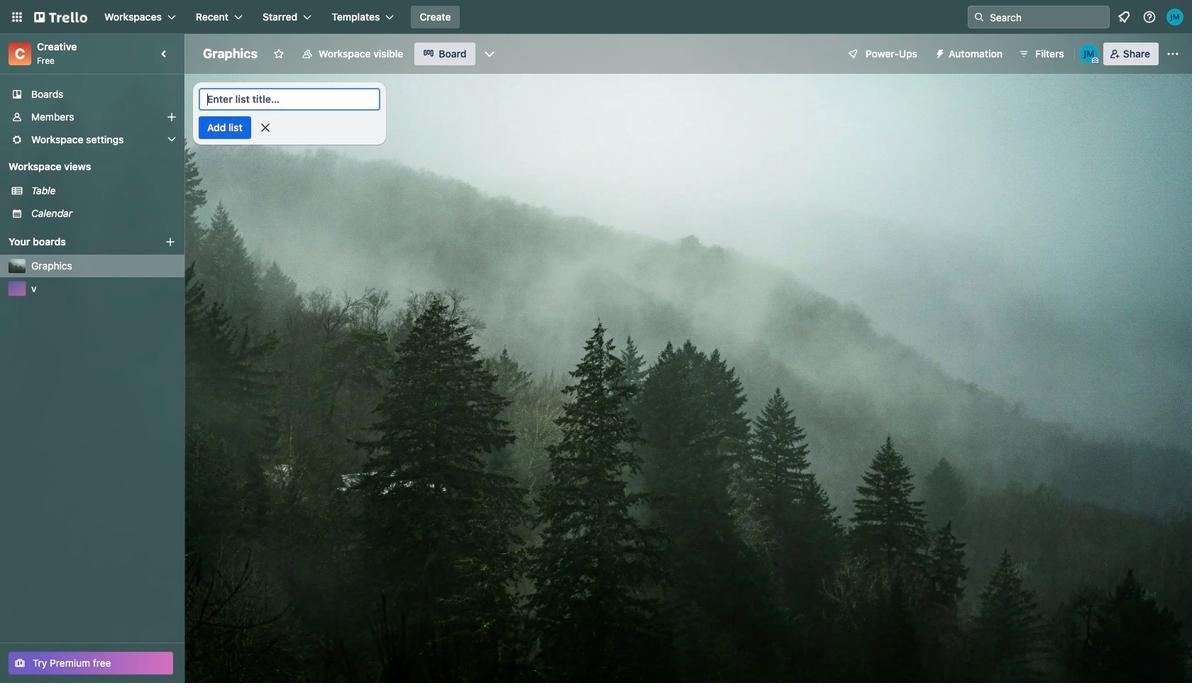 Task type: describe. For each thing, give the bounding box(es) containing it.
cancel list editing image
[[258, 121, 272, 135]]

your boards with 2 items element
[[9, 233, 143, 251]]

workspace navigation collapse icon image
[[155, 44, 175, 64]]

Board name text field
[[196, 43, 265, 65]]

add board image
[[165, 236, 176, 248]]

jeremy miller (jeremymiller198) image
[[1167, 9, 1184, 26]]

0 notifications image
[[1116, 9, 1133, 26]]

customize views image
[[482, 47, 496, 61]]

sm image
[[929, 43, 949, 62]]

open information menu image
[[1143, 10, 1157, 24]]

Search field
[[985, 7, 1109, 27]]



Task type: vqa. For each thing, say whether or not it's contained in the screenshot.
Automation
no



Task type: locate. For each thing, give the bounding box(es) containing it.
this member is an admin of this board. image
[[1092, 57, 1098, 64]]

primary element
[[0, 0, 1192, 34]]

star or unstar board image
[[273, 48, 285, 60]]

show menu image
[[1166, 47, 1180, 61]]

Enter list title… text field
[[199, 88, 380, 111]]

search image
[[974, 11, 985, 23]]

jeremy miller (jeremymiller198) image
[[1079, 44, 1099, 64]]

back to home image
[[34, 6, 87, 28]]



